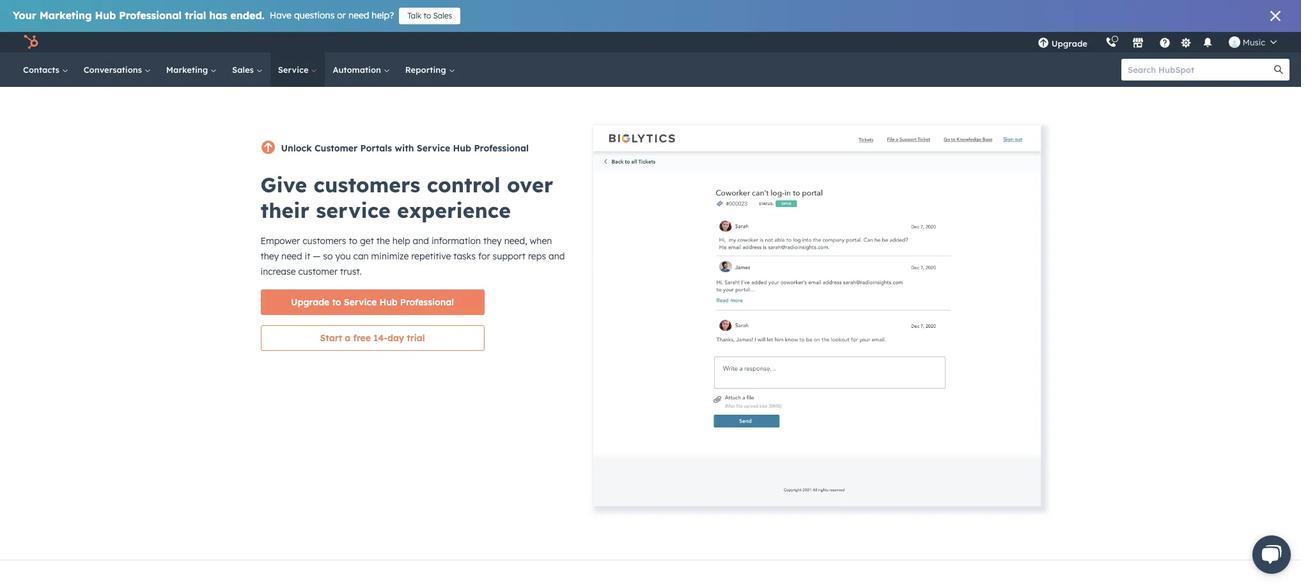 Task type: vqa. For each thing, say whether or not it's contained in the screenshot.
top TRIAL
yes



Task type: describe. For each thing, give the bounding box(es) containing it.
to for service
[[332, 297, 341, 308]]

with
[[395, 143, 414, 154]]

2 horizontal spatial hub
[[453, 143, 472, 154]]

reporting
[[405, 65, 449, 75]]

have
[[270, 10, 292, 21]]

automation
[[333, 65, 384, 75]]

upgrade for upgrade to service hub professional
[[291, 297, 330, 308]]

1 vertical spatial and
[[549, 251, 565, 262]]

calling icon button
[[1101, 34, 1123, 51]]

service
[[316, 198, 391, 223]]

Search HubSpot search field
[[1122, 59, 1279, 81]]

need,
[[505, 235, 528, 247]]

1 vertical spatial service
[[417, 143, 450, 154]]

greg robinson image
[[1230, 36, 1241, 48]]

hubspot link
[[15, 35, 48, 50]]

customer
[[298, 266, 338, 278]]

for
[[478, 251, 490, 262]]

ended.
[[231, 9, 265, 22]]

2 horizontal spatial professional
[[474, 143, 529, 154]]

service inside upgrade to service hub professional 'link'
[[344, 297, 377, 308]]

help?
[[372, 10, 394, 21]]

over
[[507, 172, 554, 198]]

—
[[313, 251, 321, 262]]

1 vertical spatial marketing
[[166, 65, 211, 75]]

1 horizontal spatial they
[[484, 235, 502, 247]]

marketplaces button
[[1125, 32, 1152, 52]]

trust.
[[340, 266, 362, 278]]

customers for empower
[[303, 235, 346, 247]]

upgrade image
[[1038, 38, 1050, 49]]

conversations
[[84, 65, 144, 75]]

close image
[[1271, 11, 1281, 21]]

14-
[[374, 333, 388, 344]]

help button
[[1155, 32, 1176, 52]]

can
[[353, 251, 369, 262]]

start a free 14-day trial button
[[261, 326, 485, 351]]

settings link
[[1179, 36, 1195, 49]]

it
[[305, 251, 310, 262]]

increase
[[261, 266, 296, 278]]

start
[[320, 333, 342, 344]]

your
[[13, 9, 36, 22]]

service inside service link
[[278, 65, 311, 75]]

get
[[360, 235, 374, 247]]

give customers control over their service experience
[[261, 172, 554, 223]]

your marketing hub professional trial has ended. have questions or need help?
[[13, 9, 394, 22]]

customer
[[315, 143, 358, 154]]

to for sales
[[424, 11, 431, 20]]

contacts link
[[15, 52, 76, 87]]

a
[[345, 333, 351, 344]]

trial inside button
[[407, 333, 425, 344]]

control
[[427, 172, 501, 198]]

0 vertical spatial trial
[[185, 9, 206, 22]]

help image
[[1160, 38, 1171, 49]]

so
[[323, 251, 333, 262]]



Task type: locate. For each thing, give the bounding box(es) containing it.
service down trust.
[[344, 297, 377, 308]]

unlock
[[281, 143, 312, 154]]

sales inside button
[[433, 11, 453, 20]]

upgrade inside 'link'
[[291, 297, 330, 308]]

trial
[[185, 9, 206, 22], [407, 333, 425, 344]]

to down trust.
[[332, 297, 341, 308]]

they up increase at the left of the page
[[261, 251, 279, 262]]

hub inside 'link'
[[380, 297, 398, 308]]

1 horizontal spatial upgrade
[[1052, 38, 1088, 49]]

2 horizontal spatial to
[[424, 11, 431, 20]]

1 vertical spatial sales
[[232, 65, 256, 75]]

0 horizontal spatial and
[[413, 235, 429, 247]]

you
[[336, 251, 351, 262]]

talk to sales
[[408, 11, 453, 20]]

professional up over
[[474, 143, 529, 154]]

minimize
[[371, 251, 409, 262]]

2 vertical spatial service
[[344, 297, 377, 308]]

customers
[[314, 172, 421, 198], [303, 235, 346, 247]]

and right 'reps'
[[549, 251, 565, 262]]

trial left has
[[185, 9, 206, 22]]

to inside "empower customers to get the help and information they need, when they need it — so you can minimize repetitive tasks for support reps and increase customer trust."
[[349, 235, 358, 247]]

marketing
[[39, 9, 92, 22], [166, 65, 211, 75]]

settings image
[[1181, 37, 1193, 49]]

0 horizontal spatial marketing
[[39, 9, 92, 22]]

or
[[337, 10, 346, 21]]

1 horizontal spatial professional
[[400, 297, 454, 308]]

free
[[353, 333, 371, 344]]

1 horizontal spatial and
[[549, 251, 565, 262]]

start a free 14-day trial
[[320, 333, 425, 344]]

calling icon image
[[1106, 37, 1118, 49]]

1 vertical spatial to
[[349, 235, 358, 247]]

professional inside upgrade to service hub professional 'link'
[[400, 297, 454, 308]]

portals
[[360, 143, 392, 154]]

0 vertical spatial they
[[484, 235, 502, 247]]

service right with
[[417, 143, 450, 154]]

1 horizontal spatial need
[[349, 10, 369, 21]]

and
[[413, 235, 429, 247], [549, 251, 565, 262]]

menu item
[[1097, 32, 1100, 52]]

unlock customer portals with service hub professional
[[281, 143, 529, 154]]

conversations link
[[76, 52, 159, 87]]

service
[[278, 65, 311, 75], [417, 143, 450, 154], [344, 297, 377, 308]]

to
[[424, 11, 431, 20], [349, 235, 358, 247], [332, 297, 341, 308]]

1 vertical spatial need
[[282, 251, 302, 262]]

search image
[[1275, 65, 1284, 74]]

music button
[[1222, 32, 1285, 52]]

professional
[[119, 9, 182, 22], [474, 143, 529, 154], [400, 297, 454, 308]]

0 vertical spatial to
[[424, 11, 431, 20]]

1 vertical spatial trial
[[407, 333, 425, 344]]

0 horizontal spatial they
[[261, 251, 279, 262]]

information
[[432, 235, 481, 247]]

2 vertical spatial professional
[[400, 297, 454, 308]]

notifications image
[[1203, 38, 1214, 49]]

0 vertical spatial and
[[413, 235, 429, 247]]

need inside "empower customers to get the help and information they need, when they need it — so you can minimize repetitive tasks for support reps and increase customer trust."
[[282, 251, 302, 262]]

search button
[[1269, 59, 1290, 81]]

1 horizontal spatial trial
[[407, 333, 425, 344]]

hub up day
[[380, 297, 398, 308]]

help
[[393, 235, 410, 247]]

0 horizontal spatial professional
[[119, 9, 182, 22]]

upgrade down the customer
[[291, 297, 330, 308]]

automation link
[[325, 52, 398, 87]]

customers up "so"
[[303, 235, 346, 247]]

0 vertical spatial upgrade
[[1052, 38, 1088, 49]]

need right or
[[349, 10, 369, 21]]

has
[[209, 9, 227, 22]]

hub up the control
[[453, 143, 472, 154]]

empower
[[261, 235, 300, 247]]

support
[[493, 251, 526, 262]]

1 horizontal spatial service
[[344, 297, 377, 308]]

1 horizontal spatial marketing
[[166, 65, 211, 75]]

0 horizontal spatial to
[[332, 297, 341, 308]]

0 horizontal spatial service
[[278, 65, 311, 75]]

1 horizontal spatial to
[[349, 235, 358, 247]]

0 vertical spatial hub
[[95, 9, 116, 22]]

1 vertical spatial hub
[[453, 143, 472, 154]]

customers inside give customers control over their service experience
[[314, 172, 421, 198]]

sales inside 'link'
[[232, 65, 256, 75]]

trial right day
[[407, 333, 425, 344]]

0 vertical spatial customers
[[314, 172, 421, 198]]

upgrade
[[1052, 38, 1088, 49], [291, 297, 330, 308]]

0 horizontal spatial sales
[[232, 65, 256, 75]]

reporting link
[[398, 52, 463, 87]]

0 vertical spatial need
[[349, 10, 369, 21]]

2 vertical spatial hub
[[380, 297, 398, 308]]

hub up conversations
[[95, 9, 116, 22]]

sales right marketing link
[[232, 65, 256, 75]]

reps
[[528, 251, 546, 262]]

0 horizontal spatial need
[[282, 251, 302, 262]]

talk
[[408, 11, 422, 20]]

menu
[[1029, 32, 1287, 52]]

upgrade right upgrade 'icon'
[[1052, 38, 1088, 49]]

menu containing music
[[1029, 32, 1287, 52]]

0 horizontal spatial hub
[[95, 9, 116, 22]]

upgrade for upgrade
[[1052, 38, 1088, 49]]

1 vertical spatial professional
[[474, 143, 529, 154]]

need left it on the top of the page
[[282, 251, 302, 262]]

marketplaces image
[[1133, 38, 1144, 49]]

service right sales 'link'
[[278, 65, 311, 75]]

sales right talk at left top
[[433, 11, 453, 20]]

upgrade to service hub professional
[[291, 297, 454, 308]]

2 vertical spatial to
[[332, 297, 341, 308]]

the
[[377, 235, 390, 247]]

notifications button
[[1198, 32, 1219, 52]]

need inside your marketing hub professional trial has ended. have questions or need help?
[[349, 10, 369, 21]]

1 vertical spatial upgrade
[[291, 297, 330, 308]]

marketing down your marketing hub professional trial has ended. have questions or need help?
[[166, 65, 211, 75]]

hubspot image
[[23, 35, 38, 50]]

to left get
[[349, 235, 358, 247]]

sales
[[433, 11, 453, 20], [232, 65, 256, 75]]

contacts
[[23, 65, 62, 75]]

professional down the repetitive
[[400, 297, 454, 308]]

to inside the "talk to sales" button
[[424, 11, 431, 20]]

repetitive
[[411, 251, 451, 262]]

0 vertical spatial professional
[[119, 9, 182, 22]]

customers down portals at the top of page
[[314, 172, 421, 198]]

service link
[[270, 52, 325, 87]]

to right talk at left top
[[424, 11, 431, 20]]

marketing right your
[[39, 9, 92, 22]]

give
[[261, 172, 307, 198]]

2 horizontal spatial service
[[417, 143, 450, 154]]

1 horizontal spatial hub
[[380, 297, 398, 308]]

they up the for
[[484, 235, 502, 247]]

questions
[[294, 10, 335, 21]]

to inside upgrade to service hub professional 'link'
[[332, 297, 341, 308]]

and up the repetitive
[[413, 235, 429, 247]]

day
[[388, 333, 404, 344]]

1 vertical spatial customers
[[303, 235, 346, 247]]

0 vertical spatial sales
[[433, 11, 453, 20]]

talk to sales button
[[399, 8, 461, 24]]

marketing link
[[159, 52, 225, 87]]

need
[[349, 10, 369, 21], [282, 251, 302, 262]]

0 horizontal spatial upgrade
[[291, 297, 330, 308]]

chat widget region
[[1233, 523, 1302, 585]]

when
[[530, 235, 552, 247]]

they
[[484, 235, 502, 247], [261, 251, 279, 262]]

0 vertical spatial marketing
[[39, 9, 92, 22]]

0 vertical spatial service
[[278, 65, 311, 75]]

their
[[261, 198, 310, 223]]

customers inside "empower customers to get the help and information they need, when they need it — so you can minimize repetitive tasks for support reps and increase customer trust."
[[303, 235, 346, 247]]

1 horizontal spatial sales
[[433, 11, 453, 20]]

music
[[1244, 37, 1266, 47]]

upgrade to service hub professional link
[[261, 290, 485, 315]]

customers for give
[[314, 172, 421, 198]]

1 vertical spatial they
[[261, 251, 279, 262]]

sales link
[[225, 52, 270, 87]]

hub
[[95, 9, 116, 22], [453, 143, 472, 154], [380, 297, 398, 308]]

0 horizontal spatial trial
[[185, 9, 206, 22]]

empower customers to get the help and information they need, when they need it — so you can minimize repetitive tasks for support reps and increase customer trust.
[[261, 235, 565, 278]]

professional up conversations "link"
[[119, 9, 182, 22]]

experience
[[397, 198, 511, 223]]

tasks
[[454, 251, 476, 262]]



